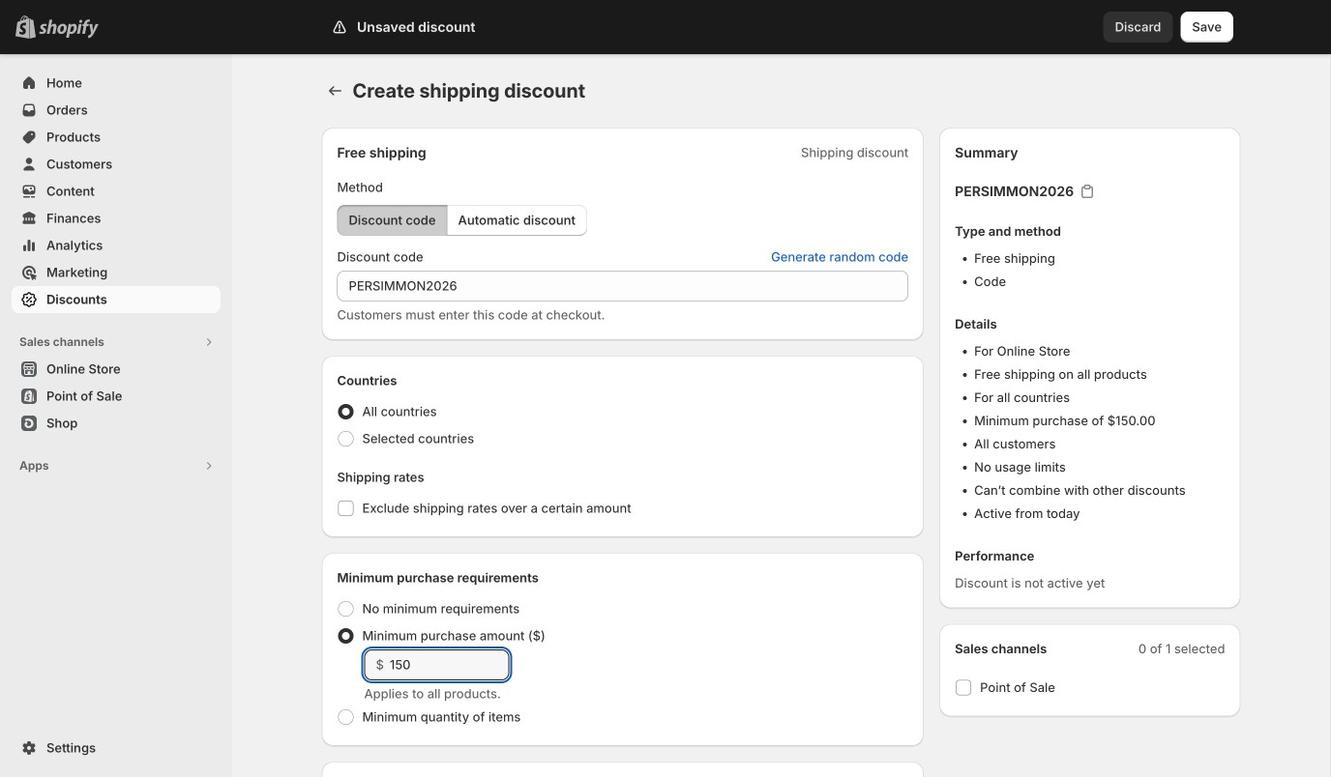 Task type: vqa. For each thing, say whether or not it's contained in the screenshot.
Text Box
yes



Task type: locate. For each thing, give the bounding box(es) containing it.
None text field
[[337, 271, 908, 302]]



Task type: describe. For each thing, give the bounding box(es) containing it.
shopify image
[[39, 19, 99, 38]]

0.00 text field
[[390, 650, 509, 681]]



